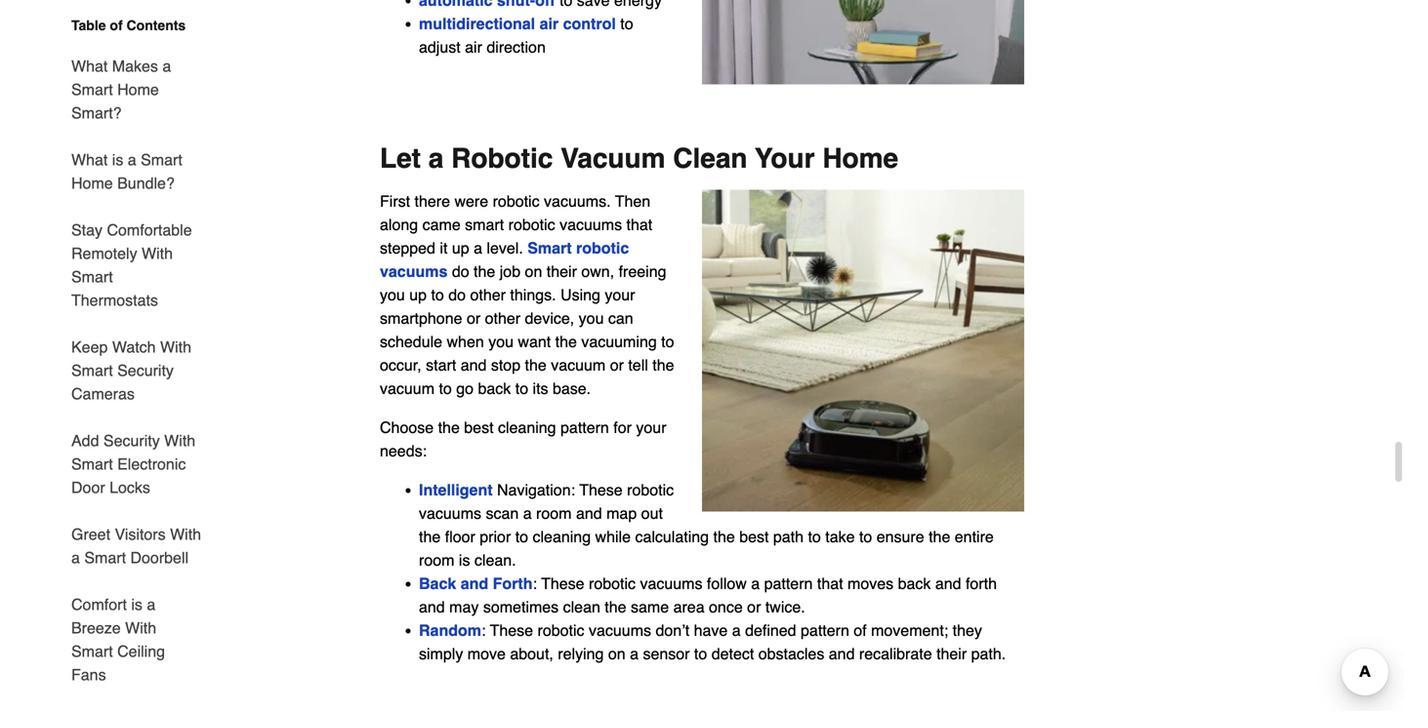 Task type: vqa. For each thing, say whether or not it's contained in the screenshot.
Resources for Pros link
no



Task type: locate. For each thing, give the bounding box(es) containing it.
best left path
[[739, 528, 769, 546]]

tell
[[628, 356, 648, 374]]

with inside keep watch with smart security cameras
[[160, 338, 191, 356]]

comfortable
[[107, 221, 192, 239]]

greet
[[71, 526, 110, 544]]

1 vertical spatial back
[[898, 575, 931, 593]]

watch
[[112, 338, 156, 356]]

first
[[380, 192, 410, 210]]

1 vertical spatial your
[[636, 419, 666, 437]]

0 horizontal spatial home
[[71, 174, 113, 192]]

1 horizontal spatial up
[[452, 239, 469, 257]]

follow
[[707, 575, 747, 593]]

0 vertical spatial of
[[110, 18, 123, 33]]

these for about,
[[490, 622, 533, 640]]

room up the back
[[419, 552, 454, 570]]

0 horizontal spatial their
[[547, 263, 577, 281]]

to right prior
[[515, 528, 528, 546]]

that inside : these robotic vacuums follow a pattern that moves back and forth and may sometimes clean the same area once or twice.
[[817, 575, 843, 593]]

0 horizontal spatial vacuum
[[380, 380, 435, 398]]

to down have at the bottom of page
[[694, 645, 707, 663]]

1 horizontal spatial your
[[636, 419, 666, 437]]

with up electronic
[[164, 432, 195, 450]]

what down table
[[71, 57, 108, 75]]

table
[[71, 18, 106, 33]]

these up map
[[579, 481, 623, 499]]

comfort is a breeze with smart ceiling fans link
[[71, 582, 202, 699]]

0 vertical spatial pattern
[[561, 419, 609, 437]]

do up smartphone
[[448, 286, 466, 304]]

with inside stay comfortable remotely with smart thermostats
[[142, 245, 173, 263]]

1 what from the top
[[71, 57, 108, 75]]

robotic up own,
[[576, 239, 629, 257]]

to inside to adjust air direction
[[620, 15, 633, 33]]

and inside do the job on their own, freeing you up to do other things. using your smartphone or other device, you can schedule when you want the vacuuming to occur, start and stop the vacuum or tell the vacuum to go back to its base.
[[461, 356, 487, 374]]

to right the control
[[620, 15, 633, 33]]

on inside do the job on their own, freeing you up to do other things. using your smartphone or other device, you can schedule when you want the vacuuming to occur, start and stop the vacuum or tell the vacuum to go back to its base.
[[525, 263, 542, 281]]

stay comfortable remotely with smart thermostats
[[71, 221, 192, 310]]

or inside : these robotic vacuums follow a pattern that moves back and forth and may sometimes clean the same area once or twice.
[[747, 598, 761, 617]]

fans
[[71, 666, 106, 684]]

you up "stop"
[[488, 333, 514, 351]]

0 vertical spatial :
[[533, 575, 537, 593]]

1 vertical spatial best
[[739, 528, 769, 546]]

came
[[422, 216, 461, 234]]

smart up fans
[[71, 643, 113, 661]]

vacuum
[[551, 356, 606, 374], [380, 380, 435, 398]]

map
[[606, 505, 637, 523]]

1 horizontal spatial home
[[117, 81, 159, 99]]

smart up smart?
[[71, 81, 113, 99]]

best inside navigation: these robotic vacuums scan a room and map out the floor prior to cleaning while calculating the best path to take to ensure the entire room is clean.
[[739, 528, 769, 546]]

on up the things.
[[525, 263, 542, 281]]

comfort
[[71, 596, 127, 614]]

robotic up clean
[[589, 575, 636, 593]]

stop
[[491, 356, 521, 374]]

entire
[[955, 528, 994, 546]]

0 vertical spatial that
[[626, 216, 653, 234]]

1 vertical spatial room
[[419, 552, 454, 570]]

0 horizontal spatial your
[[605, 286, 635, 304]]

and up may
[[461, 575, 488, 593]]

1 horizontal spatial of
[[854, 622, 867, 640]]

1 vertical spatial what
[[71, 151, 108, 169]]

2 what from the top
[[71, 151, 108, 169]]

twice.
[[765, 598, 805, 617]]

your inside do the job on their own, freeing you up to do other things. using your smartphone or other device, you can schedule when you want the vacuuming to occur, start and stop the vacuum or tell the vacuum to go back to its base.
[[605, 286, 635, 304]]

their
[[547, 263, 577, 281], [936, 645, 967, 663]]

: up move
[[481, 622, 486, 640]]

smart down the greet
[[84, 549, 126, 567]]

1 vertical spatial of
[[854, 622, 867, 640]]

home down the makes at left
[[117, 81, 159, 99]]

1 horizontal spatial on
[[608, 645, 626, 663]]

0 horizontal spatial of
[[110, 18, 123, 33]]

best down go
[[464, 419, 494, 437]]

with up ceiling
[[125, 620, 156, 638]]

the down want
[[525, 356, 547, 374]]

detect
[[712, 645, 754, 663]]

back right moves
[[898, 575, 931, 593]]

a right the makes at left
[[162, 57, 171, 75]]

vacuum down 'occur,'
[[380, 380, 435, 398]]

1 vertical spatial that
[[817, 575, 843, 593]]

the down device,
[[555, 333, 577, 351]]

a down the greet
[[71, 549, 80, 567]]

0 vertical spatial best
[[464, 419, 494, 437]]

with for visitors
[[170, 526, 201, 544]]

1 vertical spatial pattern
[[764, 575, 813, 593]]

: up 'sometimes'
[[533, 575, 537, 593]]

vacuums.
[[544, 192, 611, 210]]

what is a smart home bundle? link
[[71, 137, 202, 207]]

keep watch with smart security cameras
[[71, 338, 191, 403]]

a down doorbell
[[147, 596, 155, 614]]

0 horizontal spatial that
[[626, 216, 653, 234]]

and down the back
[[419, 598, 445, 617]]

the
[[474, 263, 495, 281], [555, 333, 577, 351], [525, 356, 547, 374], [653, 356, 674, 374], [438, 419, 460, 437], [419, 528, 441, 546], [713, 528, 735, 546], [929, 528, 950, 546], [605, 598, 626, 617]]

multidirectional
[[419, 15, 535, 33]]

a
[[162, 57, 171, 75], [428, 143, 444, 174], [128, 151, 136, 169], [474, 239, 482, 257], [523, 505, 532, 523], [71, 549, 80, 567], [751, 575, 760, 593], [147, 596, 155, 614], [732, 622, 741, 640], [630, 645, 639, 663]]

area
[[673, 598, 705, 617]]

vacuums inside navigation: these robotic vacuums scan a room and map out the floor prior to cleaning while calculating the best path to take to ensure the entire room is clean.
[[419, 505, 481, 523]]

1 vertical spatial their
[[936, 645, 967, 663]]

is inside 'comfort is a breeze with smart ceiling fans'
[[131, 596, 142, 614]]

their inside do the job on their own, freeing you up to do other things. using your smartphone or other device, you can schedule when you want the vacuuming to occur, start and stop the vacuum or tell the vacuum to go back to its base.
[[547, 263, 577, 281]]

ivory furniture and rug, a glass table and a black samsung robotic vacuum on wood floor. image
[[702, 190, 1024, 512]]

their up using
[[547, 263, 577, 281]]

your right for
[[636, 419, 666, 437]]

smart
[[71, 81, 113, 99], [141, 151, 182, 169], [527, 239, 572, 257], [71, 268, 113, 286], [71, 362, 113, 380], [71, 456, 113, 474], [84, 549, 126, 567], [71, 643, 113, 661]]

0 horizontal spatial on
[[525, 263, 542, 281]]

job
[[500, 263, 521, 281]]

pattern inside : these robotic vacuums follow a pattern that moves back and forth and may sometimes clean the same area once or twice.
[[764, 575, 813, 593]]

don't
[[656, 622, 690, 640]]

vacuums down the "stepped"
[[380, 263, 448, 281]]

: inside : these robotic vacuums don't have a defined pattern of movement; they simply move about, relying on a sensor to detect obstacles and recalibrate their path.
[[481, 622, 486, 640]]

freeing
[[619, 263, 666, 281]]

1 horizontal spatial that
[[817, 575, 843, 593]]

home up stay
[[71, 174, 113, 192]]

smart up bundle?
[[141, 151, 182, 169]]

you down using
[[579, 309, 604, 328]]

robotic up out
[[627, 481, 674, 499]]

0 horizontal spatial you
[[380, 286, 405, 304]]

0 horizontal spatial room
[[419, 552, 454, 570]]

a inside greet visitors with a smart doorbell
[[71, 549, 80, 567]]

0 horizontal spatial :
[[481, 622, 486, 640]]

vacuuming
[[581, 333, 657, 351]]

2 vertical spatial is
[[131, 596, 142, 614]]

a inside : these robotic vacuums follow a pattern that moves back and forth and may sometimes clean the same area once or twice.
[[751, 575, 760, 593]]

navigation:
[[497, 481, 575, 499]]

1 vertical spatial cleaning
[[533, 528, 591, 546]]

smart inside smart robotic vacuums
[[527, 239, 572, 257]]

0 horizontal spatial back
[[478, 380, 511, 398]]

security up electronic
[[103, 432, 160, 450]]

vacuums inside first there were robotic vacuums. then along came smart robotic vacuums that stepped it up a level.
[[560, 216, 622, 234]]

room down navigation:
[[536, 505, 572, 523]]

2 horizontal spatial or
[[747, 598, 761, 617]]

1 vertical spatial vacuum
[[380, 380, 435, 398]]

pattern up twice.
[[764, 575, 813, 593]]

what inside what is a smart home bundle?
[[71, 151, 108, 169]]

about,
[[510, 645, 553, 663]]

their down "they"
[[936, 645, 967, 663]]

these inside navigation: these robotic vacuums scan a room and map out the floor prior to cleaning while calculating the best path to take to ensure the entire room is clean.
[[579, 481, 623, 499]]

security down watch
[[117, 362, 174, 380]]

intelligent
[[419, 481, 493, 499]]

these for sometimes
[[541, 575, 584, 593]]

of right table
[[110, 18, 123, 33]]

best inside choose the best cleaning pattern for your needs:
[[464, 419, 494, 437]]

a down smart
[[474, 239, 482, 257]]

with down comfortable at left top
[[142, 245, 173, 263]]

0 vertical spatial your
[[605, 286, 635, 304]]

simply
[[419, 645, 463, 663]]

1 horizontal spatial back
[[898, 575, 931, 593]]

the inside choose the best cleaning pattern for your needs:
[[438, 419, 460, 437]]

0 horizontal spatial up
[[409, 286, 427, 304]]

other down job
[[470, 286, 506, 304]]

choose the best cleaning pattern for your needs:
[[380, 419, 666, 460]]

of up 'recalibrate'
[[854, 622, 867, 640]]

intelligent link
[[419, 481, 493, 499]]

or
[[467, 309, 481, 328], [610, 356, 624, 374], [747, 598, 761, 617]]

vacuums inside : these robotic vacuums don't have a defined pattern of movement; they simply move about, relying on a sensor to detect obstacles and recalibrate their path.
[[589, 622, 651, 640]]

do left job
[[452, 263, 469, 281]]

what makes a smart home smart?
[[71, 57, 171, 122]]

vacuums inside : these robotic vacuums follow a pattern that moves back and forth and may sometimes clean the same area once or twice.
[[640, 575, 703, 593]]

contents
[[126, 18, 186, 33]]

pattern up obstacles
[[801, 622, 849, 640]]

a inside 'comfort is a breeze with smart ceiling fans'
[[147, 596, 155, 614]]

1 horizontal spatial is
[[131, 596, 142, 614]]

calculating
[[635, 528, 709, 546]]

vacuums down vacuums.
[[560, 216, 622, 234]]

cleaning left the 'while'
[[533, 528, 591, 546]]

1 vertical spatial up
[[409, 286, 427, 304]]

home inside what makes a smart home smart?
[[117, 81, 159, 99]]

the up the follow
[[713, 528, 735, 546]]

you
[[380, 286, 405, 304], [579, 309, 604, 328], [488, 333, 514, 351]]

other down the things.
[[485, 309, 521, 328]]

2 vertical spatial you
[[488, 333, 514, 351]]

0 vertical spatial room
[[536, 505, 572, 523]]

path.
[[971, 645, 1006, 663]]

is up bundle?
[[112, 151, 123, 169]]

go
[[456, 380, 474, 398]]

: inside : these robotic vacuums follow a pattern that moves back and forth and may sometimes clean the same area once or twice.
[[533, 575, 537, 593]]

smart down remotely
[[71, 268, 113, 286]]

these up clean
[[541, 575, 584, 593]]

locks
[[109, 479, 150, 497]]

2 horizontal spatial is
[[459, 552, 470, 570]]

with for watch
[[160, 338, 191, 356]]

1 vertical spatial air
[[465, 38, 482, 56]]

air left the control
[[540, 15, 559, 33]]

1 vertical spatial you
[[579, 309, 604, 328]]

0 vertical spatial up
[[452, 239, 469, 257]]

2 vertical spatial these
[[490, 622, 533, 640]]

1 vertical spatial is
[[459, 552, 470, 570]]

1 vertical spatial on
[[608, 645, 626, 663]]

0 vertical spatial air
[[540, 15, 559, 33]]

security inside add security with smart electronic door locks
[[103, 432, 160, 450]]

same
[[631, 598, 669, 617]]

2 vertical spatial or
[[747, 598, 761, 617]]

multidirectional air control link
[[419, 15, 616, 33]]

table of contents element
[[56, 16, 202, 712]]

vacuums down intelligent
[[419, 505, 481, 523]]

1 horizontal spatial best
[[739, 528, 769, 546]]

0 vertical spatial is
[[112, 151, 123, 169]]

ensure
[[877, 528, 924, 546]]

and down the when
[[461, 356, 487, 374]]

cleaning
[[498, 419, 556, 437], [533, 528, 591, 546]]

vacuum up base.
[[551, 356, 606, 374]]

0 vertical spatial back
[[478, 380, 511, 398]]

is right the comfort
[[131, 596, 142, 614]]

smart right level.
[[527, 239, 572, 257]]

1 vertical spatial these
[[541, 575, 584, 593]]

and left map
[[576, 505, 602, 523]]

to left go
[[439, 380, 452, 398]]

and
[[461, 356, 487, 374], [576, 505, 602, 523], [461, 575, 488, 593], [935, 575, 961, 593], [419, 598, 445, 617], [829, 645, 855, 663]]

forth
[[493, 575, 533, 593]]

defined
[[745, 622, 796, 640]]

with inside add security with smart electronic door locks
[[164, 432, 195, 450]]

random link
[[419, 622, 481, 640]]

smart?
[[71, 104, 122, 122]]

that down then
[[626, 216, 653, 234]]

0 vertical spatial these
[[579, 481, 623, 499]]

home right your
[[822, 143, 898, 174]]

the right clean
[[605, 598, 626, 617]]

a down navigation:
[[523, 505, 532, 523]]

room
[[536, 505, 572, 523], [419, 552, 454, 570]]

pattern left for
[[561, 419, 609, 437]]

things.
[[510, 286, 556, 304]]

best
[[464, 419, 494, 437], [739, 528, 769, 546]]

moves
[[848, 575, 894, 593]]

1 vertical spatial :
[[481, 622, 486, 640]]

the right choose
[[438, 419, 460, 437]]

start
[[426, 356, 456, 374]]

or left tell
[[610, 356, 624, 374]]

vacuums up area
[[640, 575, 703, 593]]

0 vertical spatial security
[[117, 362, 174, 380]]

with right watch
[[160, 338, 191, 356]]

home inside what is a smart home bundle?
[[71, 174, 113, 192]]

0 vertical spatial on
[[525, 263, 542, 281]]

pattern
[[561, 419, 609, 437], [764, 575, 813, 593], [801, 622, 849, 640]]

a inside what is a smart home bundle?
[[128, 151, 136, 169]]

when
[[447, 333, 484, 351]]

the right tell
[[653, 356, 674, 374]]

to up smartphone
[[431, 286, 444, 304]]

random
[[419, 622, 481, 640]]

smart inside keep watch with smart security cameras
[[71, 362, 113, 380]]

0 horizontal spatial or
[[467, 309, 481, 328]]

and right obstacles
[[829, 645, 855, 663]]

is inside what is a smart home bundle?
[[112, 151, 123, 169]]

with for security
[[164, 432, 195, 450]]

is down floor
[[459, 552, 470, 570]]

0 vertical spatial what
[[71, 57, 108, 75]]

pattern inside choose the best cleaning pattern for your needs:
[[561, 419, 609, 437]]

scan
[[486, 505, 519, 523]]

on inside : these robotic vacuums don't have a defined pattern of movement; they simply move about, relying on a sensor to detect obstacles and recalibrate their path.
[[608, 645, 626, 663]]

1 vertical spatial other
[[485, 309, 521, 328]]

what inside what makes a smart home smart?
[[71, 57, 108, 75]]

you up smartphone
[[380, 286, 405, 304]]

these for cleaning
[[579, 481, 623, 499]]

0 horizontal spatial is
[[112, 151, 123, 169]]

these inside : these robotic vacuums follow a pattern that moves back and forth and may sometimes clean the same area once or twice.
[[541, 575, 584, 593]]

up up smartphone
[[409, 286, 427, 304]]

your
[[605, 286, 635, 304], [636, 419, 666, 437]]

1 horizontal spatial their
[[936, 645, 967, 663]]

1 horizontal spatial or
[[610, 356, 624, 374]]

or up the when
[[467, 309, 481, 328]]

vacuums for random
[[589, 622, 651, 640]]

0 horizontal spatial air
[[465, 38, 482, 56]]

these inside : these robotic vacuums don't have a defined pattern of movement; they simply move about, relying on a sensor to detect obstacles and recalibrate their path.
[[490, 622, 533, 640]]

other
[[470, 286, 506, 304], [485, 309, 521, 328]]

with up doorbell
[[170, 526, 201, 544]]

0 vertical spatial their
[[547, 263, 577, 281]]

your up can
[[605, 286, 635, 304]]

let
[[380, 143, 421, 174]]

doorbell
[[130, 549, 189, 567]]

0 vertical spatial cleaning
[[498, 419, 556, 437]]

these down 'sometimes'
[[490, 622, 533, 640]]

smart robotic vacuums
[[380, 239, 629, 281]]

0 horizontal spatial best
[[464, 419, 494, 437]]

1 horizontal spatial :
[[533, 575, 537, 593]]

with inside greet visitors with a smart doorbell
[[170, 526, 201, 544]]

1 horizontal spatial air
[[540, 15, 559, 33]]

cleaning down its
[[498, 419, 556, 437]]

do
[[452, 263, 469, 281], [448, 286, 466, 304]]

what down smart?
[[71, 151, 108, 169]]

robotic up "relying"
[[538, 622, 584, 640]]

air
[[540, 15, 559, 33], [465, 38, 482, 56]]

1 vertical spatial security
[[103, 432, 160, 450]]

remotely
[[71, 245, 137, 263]]

back down "stop"
[[478, 380, 511, 398]]

floor
[[445, 528, 475, 546]]

0 vertical spatial vacuum
[[551, 356, 606, 374]]

robotic
[[451, 143, 553, 174]]

2 vertical spatial pattern
[[801, 622, 849, 640]]

:
[[533, 575, 537, 593], [481, 622, 486, 640]]

a up bundle?
[[128, 151, 136, 169]]

air down multidirectional
[[465, 38, 482, 56]]



Task type: describe. For each thing, give the bounding box(es) containing it.
using
[[561, 286, 600, 304]]

their inside : these robotic vacuums don't have a defined pattern of movement; they simply move about, relying on a sensor to detect obstacles and recalibrate their path.
[[936, 645, 967, 663]]

1 horizontal spatial you
[[488, 333, 514, 351]]

smart inside add security with smart electronic door locks
[[71, 456, 113, 474]]

greet visitors with a smart doorbell
[[71, 526, 201, 567]]

what is a smart home bundle?
[[71, 151, 182, 192]]

a white g e smart air conditioner, a glass table, books, a plant, a green chair and white curtains. image
[[702, 0, 1024, 84]]

1 vertical spatial or
[[610, 356, 624, 374]]

a left sensor
[[630, 645, 639, 663]]

a inside what makes a smart home smart?
[[162, 57, 171, 75]]

of inside : these robotic vacuums don't have a defined pattern of movement; they simply move about, relying on a sensor to detect obstacles and recalibrate their path.
[[854, 622, 867, 640]]

cameras
[[71, 385, 135, 403]]

a up 'detect'
[[732, 622, 741, 640]]

forth
[[966, 575, 997, 593]]

movement;
[[871, 622, 948, 640]]

back and forth
[[419, 575, 533, 593]]

may
[[449, 598, 479, 617]]

robotic inside : these robotic vacuums follow a pattern that moves back and forth and may sometimes clean the same area once or twice.
[[589, 575, 636, 593]]

smart inside stay comfortable remotely with smart thermostats
[[71, 268, 113, 286]]

robotic inside smart robotic vacuums
[[576, 239, 629, 257]]

2 horizontal spatial you
[[579, 309, 604, 328]]

home for what makes a smart home smart?
[[117, 81, 159, 99]]

electronic
[[117, 456, 186, 474]]

cleaning inside choose the best cleaning pattern for your needs:
[[498, 419, 556, 437]]

multidirectional air control
[[419, 15, 616, 33]]

back inside do the job on their own, freeing you up to do other things. using your smartphone or other device, you can schedule when you want the vacuuming to occur, start and stop the vacuum or tell the vacuum to go back to its base.
[[478, 380, 511, 398]]

the left job
[[474, 263, 495, 281]]

up inside do the job on their own, freeing you up to do other things. using your smartphone or other device, you can schedule when you want the vacuuming to occur, start and stop the vacuum or tell the vacuum to go back to its base.
[[409, 286, 427, 304]]

1 horizontal spatial room
[[536, 505, 572, 523]]

to inside : these robotic vacuums don't have a defined pattern of movement; they simply move about, relying on a sensor to detect obstacles and recalibrate their path.
[[694, 645, 707, 663]]

robotic up smart
[[493, 192, 540, 210]]

once
[[709, 598, 743, 617]]

what for what makes a smart home smart?
[[71, 57, 108, 75]]

cleaning inside navigation: these robotic vacuums scan a room and map out the floor prior to cleaning while calculating the best path to take to ensure the entire room is clean.
[[533, 528, 591, 546]]

1 horizontal spatial vacuum
[[551, 356, 606, 374]]

recalibrate
[[859, 645, 932, 663]]

back inside : these robotic vacuums follow a pattern that moves back and forth and may sometimes clean the same area once or twice.
[[898, 575, 931, 593]]

base.
[[553, 380, 591, 398]]

move
[[468, 645, 506, 663]]

the left entire
[[929, 528, 950, 546]]

own,
[[581, 263, 614, 281]]

smart inside what is a smart home bundle?
[[141, 151, 182, 169]]

ceiling
[[117, 643, 165, 661]]

a inside navigation: these robotic vacuums scan a room and map out the floor prior to cleaning while calculating the best path to take to ensure the entire room is clean.
[[523, 505, 532, 523]]

back and forth link
[[419, 575, 533, 593]]

a inside first there were robotic vacuums. then along came smart robotic vacuums that stepped it up a level.
[[474, 239, 482, 257]]

clean.
[[474, 552, 516, 570]]

that inside first there were robotic vacuums. then along came smart robotic vacuums that stepped it up a level.
[[626, 216, 653, 234]]

vacuums for intelligent
[[419, 505, 481, 523]]

to left take
[[808, 528, 821, 546]]

then
[[615, 192, 650, 210]]

to right take
[[859, 528, 872, 546]]

needs:
[[380, 442, 427, 460]]

robotic inside : these robotic vacuums don't have a defined pattern of movement; they simply move about, relying on a sensor to detect obstacles and recalibrate their path.
[[538, 622, 584, 640]]

0 vertical spatial or
[[467, 309, 481, 328]]

path
[[773, 528, 804, 546]]

is inside navigation: these robotic vacuums scan a room and map out the floor prior to cleaning while calculating the best path to take to ensure the entire room is clean.
[[459, 552, 470, 570]]

it
[[440, 239, 448, 257]]

makes
[[112, 57, 158, 75]]

and inside : these robotic vacuums don't have a defined pattern of movement; they simply move about, relying on a sensor to detect obstacles and recalibrate their path.
[[829, 645, 855, 663]]

a right let
[[428, 143, 444, 174]]

up inside first there were robotic vacuums. then along came smart robotic vacuums that stepped it up a level.
[[452, 239, 469, 257]]

relying
[[558, 645, 604, 663]]

2 horizontal spatial home
[[822, 143, 898, 174]]

breeze
[[71, 620, 121, 638]]

keep
[[71, 338, 108, 356]]

is for comfort is a breeze with smart ceiling fans
[[131, 596, 142, 614]]

to left its
[[515, 380, 528, 398]]

prior
[[480, 528, 511, 546]]

the left floor
[[419, 528, 441, 546]]

let a robotic vacuum clean your home
[[380, 143, 898, 174]]

bundle?
[[117, 174, 175, 192]]

vacuums for back and forth
[[640, 575, 703, 593]]

robotic up level.
[[508, 216, 555, 234]]

to adjust air direction
[[419, 15, 633, 56]]

what makes a smart home smart? link
[[71, 43, 202, 137]]

0 vertical spatial you
[[380, 286, 405, 304]]

security inside keep watch with smart security cameras
[[117, 362, 174, 380]]

clean
[[563, 598, 600, 617]]

adjust
[[419, 38, 461, 56]]

your
[[755, 143, 815, 174]]

your inside choose the best cleaning pattern for your needs:
[[636, 419, 666, 437]]

what for what is a smart home bundle?
[[71, 151, 108, 169]]

while
[[595, 528, 631, 546]]

add security with smart electronic door locks
[[71, 432, 195, 497]]

choose
[[380, 419, 434, 437]]

home for what is a smart home bundle?
[[71, 174, 113, 192]]

0 vertical spatial other
[[470, 286, 506, 304]]

were
[[455, 192, 488, 210]]

clean
[[673, 143, 748, 174]]

its
[[533, 380, 548, 398]]

do the job on their own, freeing you up to do other things. using your smartphone or other device, you can schedule when you want the vacuuming to occur, start and stop the vacuum or tell the vacuum to go back to its base.
[[380, 263, 674, 398]]

: for random
[[481, 622, 486, 640]]

want
[[518, 333, 551, 351]]

can
[[608, 309, 633, 328]]

smart robotic vacuums link
[[380, 239, 629, 281]]

sometimes
[[483, 598, 559, 617]]

smart inside greet visitors with a smart doorbell
[[84, 549, 126, 567]]

air inside to adjust air direction
[[465, 38, 482, 56]]

they
[[953, 622, 982, 640]]

for
[[613, 419, 632, 437]]

: for back and forth
[[533, 575, 537, 593]]

schedule
[[380, 333, 442, 351]]

comfort is a breeze with smart ceiling fans
[[71, 596, 165, 684]]

add
[[71, 432, 99, 450]]

and left forth
[[935, 575, 961, 593]]

smart inside what makes a smart home smart?
[[71, 81, 113, 99]]

0 vertical spatial do
[[452, 263, 469, 281]]

: these robotic vacuums don't have a defined pattern of movement; they simply move about, relying on a sensor to detect obstacles and recalibrate their path.
[[419, 622, 1006, 663]]

the inside : these robotic vacuums follow a pattern that moves back and forth and may sometimes clean the same area once or twice.
[[605, 598, 626, 617]]

: these robotic vacuums follow a pattern that moves back and forth and may sometimes clean the same area once or twice.
[[419, 575, 997, 617]]

vacuums inside smart robotic vacuums
[[380, 263, 448, 281]]

have
[[694, 622, 728, 640]]

is for what is a smart home bundle?
[[112, 151, 123, 169]]

vacuum
[[561, 143, 665, 174]]

visitors
[[115, 526, 166, 544]]

sensor
[[643, 645, 690, 663]]

1 vertical spatial do
[[448, 286, 466, 304]]

door
[[71, 479, 105, 497]]

add security with smart electronic door locks link
[[71, 418, 202, 512]]

and inside navigation: these robotic vacuums scan a room and map out the floor prior to cleaning while calculating the best path to take to ensure the entire room is clean.
[[576, 505, 602, 523]]

thermostats
[[71, 291, 158, 310]]

robotic inside navigation: these robotic vacuums scan a room and map out the floor prior to cleaning while calculating the best path to take to ensure the entire room is clean.
[[627, 481, 674, 499]]

pattern inside : these robotic vacuums don't have a defined pattern of movement; they simply move about, relying on a sensor to detect obstacles and recalibrate their path.
[[801, 622, 849, 640]]

along
[[380, 216, 418, 234]]

smart inside 'comfort is a breeze with smart ceiling fans'
[[71, 643, 113, 661]]

with inside 'comfort is a breeze with smart ceiling fans'
[[125, 620, 156, 638]]

level.
[[487, 239, 523, 257]]

first there were robotic vacuums. then along came smart robotic vacuums that stepped it up a level.
[[380, 192, 653, 257]]

device,
[[525, 309, 574, 328]]

navigation: these robotic vacuums scan a room and map out the floor prior to cleaning while calculating the best path to take to ensure the entire room is clean.
[[419, 481, 994, 570]]

to right vacuuming
[[661, 333, 674, 351]]



